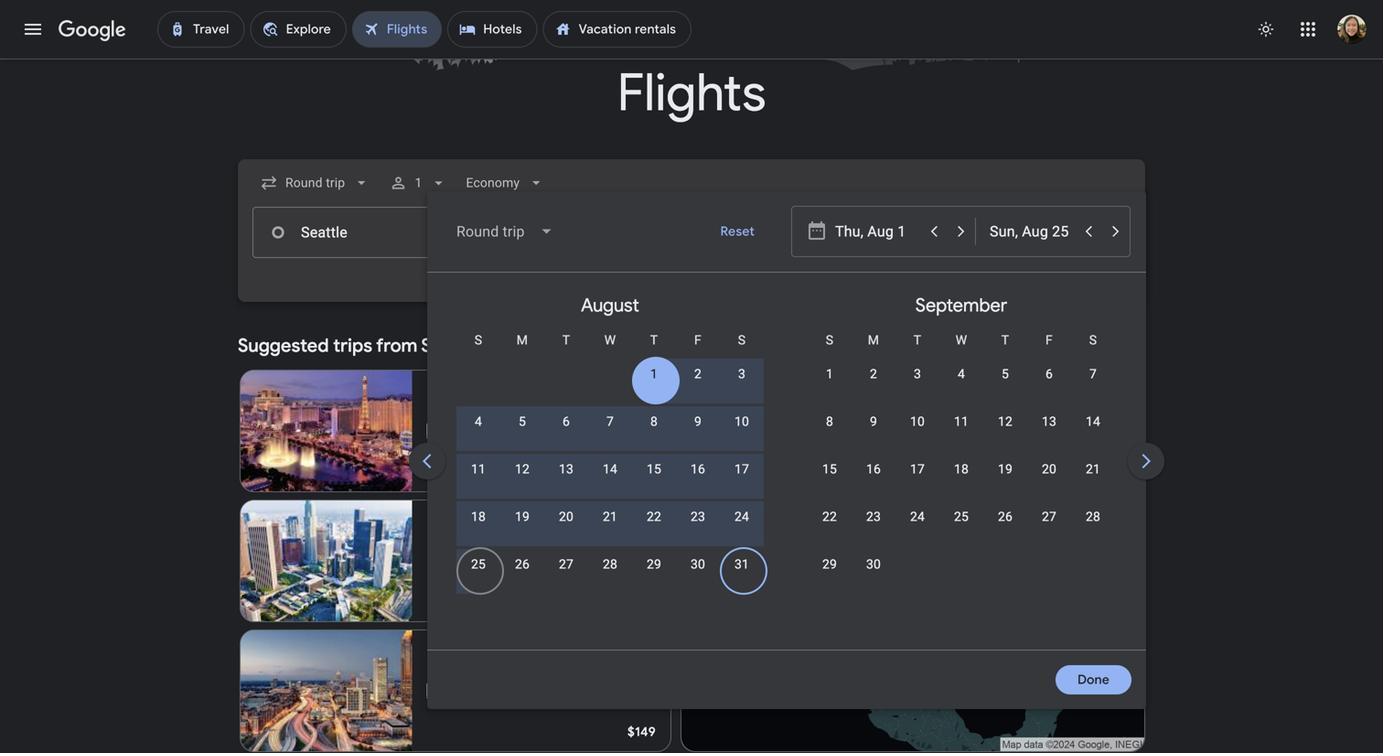 Task type: locate. For each thing, give the bounding box(es) containing it.
1 22 from the left
[[647, 509, 662, 524]]

19 inside august row group
[[515, 509, 530, 524]]

nonstop
[[449, 423, 499, 438]]

sat, aug 31 element
[[735, 555, 749, 574]]

1 8 button from the left
[[632, 413, 676, 457]]

1 inside suggested trips from seattle region
[[449, 553, 456, 568]]

29 inside august row group
[[647, 557, 662, 572]]

min right 45
[[554, 423, 576, 438]]

26 right wed, sep 25 element
[[998, 509, 1013, 524]]

0 horizontal spatial 6 button
[[544, 413, 588, 457]]

11 right tue, sep 10 "element"
[[954, 414, 969, 429]]

10 button up the sat, aug 17 element
[[720, 413, 764, 457]]

22
[[647, 509, 662, 524], [823, 509, 837, 524]]

1 inside august row group
[[651, 366, 658, 382]]

1 horizontal spatial 25
[[954, 509, 969, 524]]

10 for sat, aug 10 element
[[735, 414, 749, 429]]

0 horizontal spatial 28
[[603, 557, 618, 572]]

13 button up tue, aug 20 'element'
[[544, 460, 588, 504]]

13
[[1042, 414, 1057, 429], [559, 462, 574, 477]]

2 29 button from the left
[[808, 555, 852, 599]]

None text field
[[253, 207, 511, 258]]

1 button
[[632, 365, 676, 409], [808, 365, 852, 409]]

20 inside august row group
[[559, 509, 574, 524]]

previous image
[[405, 439, 449, 483]]

24 inside 'september' row group
[[910, 509, 925, 524]]

21 for wed, aug 21 element
[[603, 509, 618, 524]]

frontier image
[[427, 424, 442, 438]]

thu, aug 15 element
[[647, 460, 662, 479]]

1 horizontal spatial 13 button
[[1028, 413, 1072, 457]]

2 24 button from the left
[[896, 508, 940, 552]]

12
[[998, 414, 1013, 429], [515, 462, 530, 477]]

row containing 4
[[457, 404, 764, 457]]

2 t from the left
[[650, 333, 658, 348]]

3 button for august
[[720, 365, 764, 409]]

29 button
[[632, 555, 676, 599], [808, 555, 852, 599]]

1 horizontal spatial 23 button
[[852, 508, 896, 552]]

s up sat, aug 3 element
[[738, 333, 746, 348]]

27 inside august row group
[[559, 557, 574, 572]]

107 US dollars text field
[[628, 464, 656, 480]]

0 horizontal spatial 21 button
[[588, 508, 632, 552]]

28 inside 'september' row group
[[1086, 509, 1101, 524]]

5 for thu, sep 5 element
[[1002, 366, 1009, 382]]

29
[[647, 557, 662, 572], [823, 557, 837, 572]]

7 inside 'september' row group
[[1090, 366, 1097, 382]]

change appearance image
[[1244, 7, 1288, 51]]

7 inside august row group
[[607, 414, 614, 429]]

1 9 from the left
[[695, 414, 702, 429]]

0 horizontal spatial 1 button
[[632, 365, 676, 409]]

28 for sat, sep 28 element
[[1086, 509, 1101, 524]]

21
[[1086, 462, 1101, 477], [603, 509, 618, 524]]

24
[[735, 509, 749, 524], [910, 509, 925, 524]]

15 button
[[632, 460, 676, 504], [808, 460, 852, 504]]

1 horizontal spatial 20 button
[[1028, 460, 1072, 504]]

1 17 from the left
[[735, 462, 749, 477]]

21 inside august row group
[[603, 509, 618, 524]]

0 vertical spatial 12
[[998, 414, 1013, 429]]

25
[[954, 509, 969, 524], [471, 557, 486, 572]]

8 button
[[632, 413, 676, 457], [808, 413, 852, 457]]

0 horizontal spatial hr
[[507, 553, 519, 568]]

23 left sat, aug 24 element
[[691, 509, 706, 524]]

29 button left the mon, sep 30 element in the right of the page
[[808, 555, 852, 599]]

16 inside 'september' row group
[[867, 462, 881, 477]]

thu, sep 12 element
[[998, 413, 1013, 431]]

25 inside august row group
[[471, 557, 486, 572]]

15 button inside 'september' row group
[[808, 460, 852, 504]]

1 2 button from the left
[[676, 365, 720, 409]]

0 horizontal spatial 6
[[563, 414, 570, 429]]

9 inside august row group
[[695, 414, 702, 429]]

1 w from the left
[[605, 333, 616, 348]]

fri, sep 6 element
[[1046, 365, 1053, 383]]

20
[[1042, 462, 1057, 477], [559, 509, 574, 524]]

2 9 button from the left
[[852, 413, 896, 457]]

tue, aug 27 element
[[559, 555, 574, 574]]

30 for the mon, sep 30 element in the right of the page
[[867, 557, 881, 572]]

flights
[[617, 61, 766, 126]]

15 for thu, aug 15 element
[[647, 462, 662, 477]]

5 for "mon, aug 5" element
[[519, 414, 526, 429]]

13 inside august row group
[[559, 462, 574, 477]]

24 for tue, sep 24 element
[[910, 509, 925, 524]]

22 inside august row group
[[647, 509, 662, 524]]

m inside august row group
[[517, 333, 528, 348]]

6 inside august row group
[[563, 414, 570, 429]]

1 23 button from the left
[[676, 508, 720, 552]]

8 hr 55 min
[[497, 553, 562, 568]]

14 button up wed, aug 21 element
[[588, 460, 632, 504]]

1 vertical spatial 25
[[471, 557, 486, 572]]

sat, sep 14 element
[[1086, 413, 1101, 431]]

f
[[695, 333, 702, 348], [1046, 333, 1053, 348]]

22 – 28
[[452, 535, 496, 550]]

20 button up tue, aug 27 element
[[544, 508, 588, 552]]

1 vertical spatial 25 button
[[457, 555, 501, 599]]

2 button for august
[[676, 365, 720, 409]]

1 m from the left
[[517, 333, 528, 348]]

1 horizontal spatial 10 button
[[896, 413, 940, 457]]

row up wed, aug 28 element
[[457, 500, 764, 552]]

row group
[[1137, 280, 1384, 642]]

3
[[738, 366, 746, 382], [914, 366, 922, 382]]

1 horizontal spatial 27
[[1042, 509, 1057, 524]]

1 button
[[382, 161, 455, 205]]

0 vertical spatial feb
[[427, 405, 449, 420]]

10 button
[[720, 413, 764, 457], [896, 413, 940, 457]]

2 10 from the left
[[910, 414, 925, 429]]

1 16 from the left
[[691, 462, 706, 477]]

1 horizontal spatial 22
[[823, 509, 837, 524]]

21 right tue, aug 20 'element'
[[603, 509, 618, 524]]

min
[[554, 423, 576, 438], [540, 553, 562, 568]]

15
[[647, 462, 662, 477], [823, 462, 837, 477]]

15 left fri, aug 16 element
[[647, 462, 662, 477]]

1 24 button from the left
[[720, 508, 764, 552]]

14 inside august row group
[[603, 462, 618, 477]]

12 inside august row group
[[515, 462, 530, 477]]

19 right wed, sep 18 element
[[998, 462, 1013, 477]]

feb inside las vegas feb 1 – 7
[[427, 405, 449, 420]]

0 horizontal spatial 22
[[647, 509, 662, 524]]

20 button up fri, sep 27 element
[[1028, 460, 1072, 504]]

1 9 button from the left
[[676, 413, 720, 457]]

14 inside 'september' row group
[[1086, 414, 1101, 429]]

0 horizontal spatial 24
[[735, 509, 749, 524]]

mar
[[427, 665, 450, 680]]

1 horizontal spatial 20
[[1042, 462, 1057, 477]]

0 horizontal spatial 16
[[691, 462, 706, 477]]

4 button
[[940, 365, 984, 409], [457, 413, 501, 457]]

15 inside august row group
[[647, 462, 662, 477]]

20 right mon, aug 19 element
[[559, 509, 574, 524]]

11 inside 'september' row group
[[954, 414, 969, 429]]

1 horizontal spatial 10
[[910, 414, 925, 429]]

1 vertical spatial 28
[[603, 557, 618, 572]]

2 22 from the left
[[823, 509, 837, 524]]

min for los angeles
[[540, 553, 562, 568]]

27
[[1042, 509, 1057, 524], [559, 557, 574, 572]]

16 for mon, sep 16 element
[[867, 462, 881, 477]]

23 button up fri, aug 30 element
[[676, 508, 720, 552]]

28 right fri, sep 27 element
[[1086, 509, 1101, 524]]

55
[[522, 553, 537, 568]]

2 2 button from the left
[[852, 365, 896, 409]]

2 right thu, aug 1, departure date. element
[[695, 366, 702, 382]]

row
[[632, 350, 764, 409], [808, 350, 1115, 409], [457, 404, 764, 457], [808, 404, 1115, 457], [457, 452, 764, 504], [808, 452, 1115, 504], [457, 500, 764, 552], [808, 500, 1115, 552], [457, 547, 764, 599], [808, 547, 896, 599]]

16
[[691, 462, 706, 477], [867, 462, 881, 477]]

1 10 button from the left
[[720, 413, 764, 457]]

tue, aug 13 element
[[559, 460, 574, 479]]

wed, aug 14 element
[[603, 460, 618, 479]]

tue, sep 24 element
[[910, 508, 925, 526]]

16 inside august row group
[[691, 462, 706, 477]]

20 inside 'september' row group
[[1042, 462, 1057, 477]]

2 10 button from the left
[[896, 413, 940, 457]]

sun, sep 15 element
[[823, 460, 837, 479]]

row up fri, aug 9 element
[[632, 350, 764, 409]]

19 inside 'september' row group
[[998, 462, 1013, 477]]

explore
[[1000, 338, 1045, 354]]

1 horizontal spatial 27 button
[[1028, 508, 1072, 552]]

12 down 2 hr 45 min
[[515, 462, 530, 477]]

2 24 from the left
[[910, 509, 925, 524]]

2 inside august row group
[[695, 366, 702, 382]]

18
[[954, 462, 969, 477], [471, 509, 486, 524]]

mon, sep 23 element
[[867, 508, 881, 526]]

8 button up sun, sep 15 element
[[808, 413, 852, 457]]

feb down los
[[427, 535, 449, 550]]

8
[[651, 414, 658, 429], [826, 414, 834, 429], [497, 553, 504, 568]]

mon, sep 16 element
[[867, 460, 881, 479]]

0 horizontal spatial 30 button
[[676, 555, 720, 599]]

3 inside august row group
[[738, 366, 746, 382]]

22 for thu, aug 22 element on the left bottom of page
[[647, 509, 662, 524]]

27 button right 55
[[544, 555, 588, 599]]

3 button for september
[[896, 365, 940, 409]]

15 inside 'september' row group
[[823, 462, 837, 477]]

1 vertical spatial 12 button
[[501, 460, 544, 504]]

1 24 from the left
[[735, 509, 749, 524]]

1 horizontal spatial 15 button
[[808, 460, 852, 504]]

9 left tue, sep 10 "element"
[[870, 414, 878, 429]]

8 inside suggested trips from seattle region
[[497, 553, 504, 568]]

hr
[[521, 423, 532, 438], [507, 553, 519, 568]]

row up wed, sep 25 element
[[808, 452, 1115, 504]]

sun, sep 29 element
[[823, 555, 837, 574]]

17
[[735, 462, 749, 477], [910, 462, 925, 477]]

1 horizontal spatial 28
[[1086, 509, 1101, 524]]

1 horizontal spatial 23
[[867, 509, 881, 524]]

19 for thu, sep 19 element
[[998, 462, 1013, 477]]

0 vertical spatial 18
[[954, 462, 969, 477]]

1 button up sun, sep 8 element at the right bottom of the page
[[808, 365, 852, 409]]

sat, aug 3 element
[[738, 365, 746, 383]]

27 for fri, sep 27 element
[[1042, 509, 1057, 524]]

row down wed, sep 18 element
[[808, 500, 1115, 552]]

26 inside 'september' row group
[[998, 509, 1013, 524]]

4
[[958, 366, 965, 382], [475, 414, 482, 429]]

done button
[[1056, 658, 1132, 702]]

23 inside august row group
[[691, 509, 706, 524]]

1 29 button from the left
[[632, 555, 676, 599]]

0 horizontal spatial 23 button
[[676, 508, 720, 552]]

thu, sep 26 element
[[998, 508, 1013, 526]]

3 button
[[720, 365, 764, 409], [896, 365, 940, 409]]

17 inside august row group
[[735, 462, 749, 477]]

0 horizontal spatial 13
[[559, 462, 574, 477]]

 image
[[489, 552, 493, 570]]

5 inside august row group
[[519, 414, 526, 429]]

17 button
[[720, 460, 764, 504], [896, 460, 940, 504]]

0 vertical spatial 4 button
[[940, 365, 984, 409]]

1 horizontal spatial 6 button
[[1028, 365, 1072, 409]]

21 right fri, sep 20 element
[[1086, 462, 1101, 477]]

sun, sep 1 element
[[826, 365, 834, 383]]

4 right tue, sep 3 "element"
[[958, 366, 965, 382]]

13 button up fri, sep 20 element
[[1028, 413, 1072, 457]]

0 horizontal spatial 9 button
[[676, 413, 720, 457]]

1 vertical spatial min
[[540, 553, 562, 568]]

1 30 from the left
[[691, 557, 706, 572]]

30 inside 'september' row group
[[867, 557, 881, 572]]

mon, sep 9 element
[[870, 413, 878, 431]]

sun, sep 22 element
[[823, 508, 837, 526]]

frontier image
[[427, 684, 442, 698]]

2 feb from the top
[[427, 535, 449, 550]]

7 down the destinations
[[1090, 366, 1097, 382]]

from
[[376, 334, 418, 357]]

6 button
[[1028, 365, 1072, 409], [544, 413, 588, 457]]

1 t from the left
[[563, 333, 570, 348]]

2 w from the left
[[956, 333, 968, 348]]

1 vertical spatial 20
[[559, 509, 574, 524]]

11 button up wed, sep 18 element
[[940, 413, 984, 457]]

2 button up fri, aug 9 element
[[676, 365, 720, 409]]

tue, sep 17 element
[[910, 460, 925, 479]]

0 horizontal spatial 19 button
[[501, 508, 544, 552]]

0 horizontal spatial 9
[[695, 414, 702, 429]]

Return text field
[[990, 207, 1074, 256], [989, 208, 1115, 257]]

11 button
[[940, 413, 984, 457], [457, 460, 501, 504]]

10 right mon, sep 9 element on the right of page
[[910, 414, 925, 429]]

26 for the mon, aug 26 element
[[515, 557, 530, 572]]

1 horizontal spatial hr
[[521, 423, 532, 438]]

1 horizontal spatial 19 button
[[984, 460, 1028, 504]]

17 inside 'september' row group
[[910, 462, 925, 477]]

23 button
[[676, 508, 720, 552], [852, 508, 896, 552]]

30 button left the sat, aug 31 element
[[676, 555, 720, 599]]

4 for sun, aug 4 element
[[475, 414, 482, 429]]

24 button up 31
[[720, 508, 764, 552]]

0 horizontal spatial 3
[[738, 366, 746, 382]]

4 inside 'september' row group
[[958, 366, 965, 382]]

6
[[1046, 366, 1053, 382], [563, 414, 570, 429]]

14 left $107 text field
[[603, 462, 618, 477]]

w inside 'september' row group
[[956, 333, 968, 348]]

1 button up thu, aug 8 "element"
[[632, 365, 676, 409]]

0 vertical spatial 20
[[1042, 462, 1057, 477]]

1
[[415, 175, 422, 190], [651, 366, 658, 382], [826, 366, 834, 382], [449, 553, 456, 568]]

26 left tue, aug 27 element
[[515, 557, 530, 572]]

22 inside 'september' row group
[[823, 509, 837, 524]]

1 horizontal spatial 13
[[1042, 414, 1057, 429]]

1 horizontal spatial 2 button
[[852, 365, 896, 409]]

Departure text field
[[835, 207, 920, 256], [835, 208, 961, 257]]

2 3 button from the left
[[896, 365, 940, 409]]

8 inside august row group
[[651, 414, 658, 429]]

1 15 button from the left
[[632, 460, 676, 504]]

tue, sep 10 element
[[910, 413, 925, 431]]

3 inside 'september' row group
[[914, 366, 922, 382]]

2 30 from the left
[[867, 557, 881, 572]]

15 button inside august row group
[[632, 460, 676, 504]]

f inside august row group
[[695, 333, 702, 348]]

24 right fri, aug 23 element
[[735, 509, 749, 524]]

1 3 from the left
[[738, 366, 746, 382]]

1 f from the left
[[695, 333, 702, 348]]

4 down vegas
[[475, 414, 482, 429]]

27 inside 'september' row group
[[1042, 509, 1057, 524]]

2 button inside august row group
[[676, 365, 720, 409]]

2 f from the left
[[1046, 333, 1053, 348]]

1 horizontal spatial 15
[[823, 462, 837, 477]]

1 horizontal spatial 21 button
[[1072, 460, 1115, 504]]

2 29 from the left
[[823, 557, 837, 572]]

7 button up sat, sep 14 element
[[1072, 365, 1115, 409]]

mon, aug 19 element
[[515, 508, 530, 526]]

9 inside 'september' row group
[[870, 414, 878, 429]]

2 – 9
[[453, 665, 482, 680]]

18 button up stop
[[457, 508, 501, 552]]

3 for august
[[738, 366, 746, 382]]

1 horizontal spatial m
[[868, 333, 880, 348]]

20 for fri, sep 20 element
[[1042, 462, 1057, 477]]

6 inside 'september' row group
[[1046, 366, 1053, 382]]

3 right fri, aug 2 element
[[738, 366, 746, 382]]

26 button
[[984, 508, 1028, 552], [501, 555, 544, 599]]

5 inside 'september' row group
[[1002, 366, 1009, 382]]

9 button up mon, sep 16 element
[[852, 413, 896, 457]]

m
[[517, 333, 528, 348], [868, 333, 880, 348]]

2 1 button from the left
[[808, 365, 852, 409]]

15 left mon, sep 16 element
[[823, 462, 837, 477]]

1 vertical spatial 21 button
[[588, 508, 632, 552]]

5 left 45
[[519, 414, 526, 429]]

1 23 from the left
[[691, 509, 706, 524]]

5 button up mon, aug 12 element
[[501, 413, 544, 457]]

row down sun, sep 22 element
[[808, 547, 896, 599]]

feb inside los angeles feb 22 – 28
[[427, 535, 449, 550]]

grid containing august
[[435, 280, 1384, 661]]

f up fri, aug 2 element
[[695, 333, 702, 348]]

2 9 from the left
[[870, 414, 878, 429]]

1 horizontal spatial 29 button
[[808, 555, 852, 599]]

f inside 'september' row group
[[1046, 333, 1053, 348]]

2 button for september
[[852, 365, 896, 409]]

2 17 from the left
[[910, 462, 925, 477]]

august
[[581, 294, 639, 317]]

1 vertical spatial 5 button
[[501, 413, 544, 457]]

0 horizontal spatial 5
[[519, 414, 526, 429]]

25 button
[[940, 508, 984, 552], [457, 555, 501, 599]]

14
[[1086, 414, 1101, 429], [603, 462, 618, 477]]

m inside row group
[[868, 333, 880, 348]]

0 horizontal spatial 13 button
[[544, 460, 588, 504]]

3 for september
[[914, 366, 922, 382]]

12 button up thu, sep 19 element
[[984, 413, 1028, 457]]

0 horizontal spatial 7
[[607, 414, 614, 429]]

7 right tue, aug 6 element
[[607, 414, 614, 429]]

4 button up 'wed, sep 11' element
[[940, 365, 984, 409]]

feb for las
[[427, 405, 449, 420]]

0 horizontal spatial 20 button
[[544, 508, 588, 552]]

Flight search field
[[223, 159, 1384, 709]]

20 left sat, sep 21 element at the bottom of page
[[1042, 462, 1057, 477]]

3 left "wed, sep 4" element
[[914, 366, 922, 382]]

2 16 from the left
[[867, 462, 881, 477]]

feb
[[427, 405, 449, 420], [427, 535, 449, 550]]

5 button
[[984, 365, 1028, 409], [501, 413, 544, 457]]

16 button
[[676, 460, 720, 504], [852, 460, 896, 504]]

22 button up the sun, sep 29 element at the bottom right of page
[[808, 508, 852, 552]]

1 for 1 stop
[[449, 553, 456, 568]]

row containing 8
[[808, 404, 1115, 457]]

s up vegas
[[475, 333, 482, 348]]

23 left tue, sep 24 element
[[867, 509, 881, 524]]

1 horizontal spatial 18 button
[[940, 460, 984, 504]]

17 right fri, aug 16 element
[[735, 462, 749, 477]]

1 vertical spatial 5
[[519, 414, 526, 429]]

19 right angeles
[[515, 509, 530, 524]]

1 29 from the left
[[647, 557, 662, 572]]

2 hr 45 min
[[510, 423, 576, 438]]

1 horizontal spatial 5 button
[[984, 365, 1028, 409]]

1 feb from the top
[[427, 405, 449, 420]]

12 button
[[984, 413, 1028, 457], [501, 460, 544, 504]]

23
[[691, 509, 706, 524], [867, 509, 881, 524]]

0 vertical spatial 28
[[1086, 509, 1101, 524]]

1 horizontal spatial 7
[[1090, 366, 1097, 382]]

2 17 button from the left
[[896, 460, 940, 504]]

29 left the mon, sep 30 element in the right of the page
[[823, 557, 837, 572]]

1 1 button from the left
[[632, 365, 676, 409]]

10 inside 'september' row group
[[910, 414, 925, 429]]

1 3 button from the left
[[720, 365, 764, 409]]

1 horizontal spatial 11 button
[[940, 413, 984, 457]]

f for august
[[695, 333, 702, 348]]

13 inside 'september' row group
[[1042, 414, 1057, 429]]

30 inside august row group
[[691, 557, 706, 572]]

11 inside august row group
[[471, 462, 486, 477]]

14 right fri, sep 13 element at bottom
[[1086, 414, 1101, 429]]

26 button right wed, sep 25 element
[[984, 508, 1028, 552]]

1 vertical spatial 27
[[559, 557, 574, 572]]

7 button
[[1072, 365, 1115, 409], [588, 413, 632, 457]]

$107
[[628, 464, 656, 480]]

0 horizontal spatial 14
[[603, 462, 618, 477]]

mon, sep 2 element
[[870, 365, 878, 383]]

21 inside 'september' row group
[[1086, 462, 1101, 477]]

26 inside august row group
[[515, 557, 530, 572]]

1 stop
[[449, 553, 486, 568]]

1 horizontal spatial 17
[[910, 462, 925, 477]]

12 for thu, sep 12 element
[[998, 414, 1013, 429]]

0 horizontal spatial 16 button
[[676, 460, 720, 504]]

25 right tue, sep 24 element
[[954, 509, 969, 524]]

0 vertical spatial 11
[[954, 414, 969, 429]]

2 3 from the left
[[914, 366, 922, 382]]

5
[[1002, 366, 1009, 382], [519, 414, 526, 429]]

29 inside 'september' row group
[[823, 557, 837, 572]]

6 button up tue, aug 13 element
[[544, 413, 588, 457]]

0 horizontal spatial 27 button
[[544, 555, 588, 599]]

suggested
[[238, 334, 329, 357]]

19
[[998, 462, 1013, 477], [515, 509, 530, 524]]

sat, aug 17 element
[[735, 460, 749, 479]]

2 inside 'september' row group
[[870, 366, 878, 382]]

14 button up sat, sep 21 element at the bottom of page
[[1072, 413, 1115, 457]]

30
[[691, 557, 706, 572], [867, 557, 881, 572]]

w inside august row group
[[605, 333, 616, 348]]

4 button up sun, aug 11 element
[[457, 413, 501, 457]]

1 horizontal spatial 9
[[870, 414, 878, 429]]

0 horizontal spatial 8
[[497, 553, 504, 568]]

18 for wed, sep 18 element
[[954, 462, 969, 477]]

0 vertical spatial 13
[[1042, 414, 1057, 429]]

done
[[1078, 672, 1110, 688]]

7 button up the wed, aug 14 element
[[588, 413, 632, 457]]

thu, aug 8 element
[[651, 413, 658, 431]]

25 inside 'september' row group
[[954, 509, 969, 524]]

2 button
[[676, 365, 720, 409], [852, 365, 896, 409]]

0 horizontal spatial 19
[[515, 509, 530, 524]]

16 button up the mon, sep 23 element
[[852, 460, 896, 504]]

hr for angeles
[[507, 553, 519, 568]]

19 button
[[984, 460, 1028, 504], [501, 508, 544, 552]]

22 button
[[632, 508, 676, 552], [808, 508, 852, 552]]

6 button up fri, sep 13 element at bottom
[[1028, 365, 1072, 409]]

27 left sat, sep 28 element
[[1042, 509, 1057, 524]]

12 right 'wed, sep 11' element
[[998, 414, 1013, 429]]

8 button up thu, aug 15 element
[[632, 413, 676, 457]]

28 inside august row group
[[603, 557, 618, 572]]

9
[[695, 414, 702, 429], [870, 414, 878, 429]]

28 button
[[1072, 508, 1115, 552], [588, 555, 632, 599]]

2 left tue, sep 3 "element"
[[870, 366, 878, 382]]

0 vertical spatial 13 button
[[1028, 413, 1072, 457]]

12 button up mon, aug 19 element
[[501, 460, 544, 504]]

2
[[695, 366, 702, 382], [870, 366, 878, 382], [510, 423, 517, 438]]

row containing 18
[[457, 500, 764, 552]]

24 button inside 'september' row group
[[896, 508, 940, 552]]

28 button right tue, aug 27 element
[[588, 555, 632, 599]]

2 button up mon, sep 9 element on the right of page
[[852, 365, 896, 409]]

30 button
[[676, 555, 720, 599], [852, 555, 896, 599]]

None field
[[253, 167, 378, 199], [459, 167, 553, 199], [442, 210, 569, 253], [253, 167, 378, 199], [459, 167, 553, 199], [442, 210, 569, 253]]

17 button up tue, sep 24 element
[[896, 460, 940, 504]]

21 button up wed, aug 28 element
[[588, 508, 632, 552]]

1 30 button from the left
[[676, 555, 720, 599]]

23 inside 'september' row group
[[867, 509, 881, 524]]

10 button up the tue, sep 17 element
[[896, 413, 940, 457]]

f right explore
[[1046, 333, 1053, 348]]

24 button right the mon, sep 23 element
[[896, 508, 940, 552]]

18 inside august row group
[[471, 509, 486, 524]]

10 inside august row group
[[735, 414, 749, 429]]

0 vertical spatial 14
[[1086, 414, 1101, 429]]

fri, aug 30 element
[[691, 555, 706, 574]]

17 for the tue, sep 17 element
[[910, 462, 925, 477]]

row group inside flight search field
[[1137, 280, 1384, 642]]

0 horizontal spatial 5 button
[[501, 413, 544, 457]]

september
[[916, 294, 1008, 317]]

30 button right the sun, sep 29 element at the bottom right of page
[[852, 555, 896, 599]]

2 23 from the left
[[867, 509, 881, 524]]

2 button inside 'september' row group
[[852, 365, 896, 409]]

13 left sat, sep 14 element
[[1042, 414, 1057, 429]]

wed, aug 28 element
[[603, 555, 618, 574]]

hr left 45
[[521, 423, 532, 438]]

11 for sun, aug 11 element
[[471, 462, 486, 477]]

wed, sep 25 element
[[954, 508, 969, 526]]

s
[[475, 333, 482, 348], [738, 333, 746, 348], [826, 333, 834, 348], [1090, 333, 1097, 348]]

1 10 from the left
[[735, 414, 749, 429]]

7
[[1090, 366, 1097, 382], [607, 414, 614, 429]]

28
[[1086, 509, 1101, 524], [603, 557, 618, 572]]

1 horizontal spatial 14 button
[[1072, 413, 1115, 457]]

19 for mon, aug 19 element
[[515, 509, 530, 524]]

26 button left tue, aug 27 element
[[501, 555, 544, 599]]

1 button for august
[[632, 365, 676, 409]]

12 inside 'september' row group
[[998, 414, 1013, 429]]

1 horizontal spatial 12 button
[[984, 413, 1028, 457]]

7 for sat, sep 7 element
[[1090, 366, 1097, 382]]

t up thu, aug 1, departure date. element
[[650, 333, 658, 348]]

wed, aug 21 element
[[603, 508, 618, 526]]

21 button up sat, sep 28 element
[[1072, 460, 1115, 504]]

24 button
[[720, 508, 764, 552], [896, 508, 940, 552]]

18 inside 'september' row group
[[954, 462, 969, 477]]

1 horizontal spatial 24 button
[[896, 508, 940, 552]]

20 button inside 'september' row group
[[1028, 460, 1072, 504]]

0 vertical spatial 14 button
[[1072, 413, 1115, 457]]

1 horizontal spatial 1 button
[[808, 365, 852, 409]]

2 15 from the left
[[823, 462, 837, 477]]

25 button right tue, sep 24 element
[[940, 508, 984, 552]]

1 vertical spatial 13 button
[[544, 460, 588, 504]]

24 inside august row group
[[735, 509, 749, 524]]

25 button down 22 – 28
[[457, 555, 501, 599]]

sun, aug 18 element
[[471, 508, 486, 526]]

4 inside august row group
[[475, 414, 482, 429]]

21 button
[[1072, 460, 1115, 504], [588, 508, 632, 552]]

13 button
[[1028, 413, 1072, 457], [544, 460, 588, 504]]

0 horizontal spatial 8 button
[[632, 413, 676, 457]]

m right seattle
[[517, 333, 528, 348]]

29 for the sun, sep 29 element at the bottom right of page
[[823, 557, 837, 572]]

0 horizontal spatial 14 button
[[588, 460, 632, 504]]

8 left mon, sep 9 element on the right of page
[[826, 414, 834, 429]]

0 vertical spatial 19 button
[[984, 460, 1028, 504]]

1 inside 'september' row group
[[826, 366, 834, 382]]

0 horizontal spatial 12
[[515, 462, 530, 477]]

0 horizontal spatial 23
[[691, 509, 706, 524]]

24 left wed, sep 25 element
[[910, 509, 925, 524]]

2 15 button from the left
[[808, 460, 852, 504]]

fri, sep 20 element
[[1042, 460, 1057, 479]]

tue, aug 6 element
[[563, 413, 570, 431]]

31 button
[[720, 555, 764, 599]]

f for september
[[1046, 333, 1053, 348]]

18 button
[[940, 460, 984, 504], [457, 508, 501, 552]]

w for september
[[956, 333, 968, 348]]

0 vertical spatial 7 button
[[1072, 365, 1115, 409]]

0 horizontal spatial 2
[[510, 423, 517, 438]]

0 horizontal spatial 10 button
[[720, 413, 764, 457]]

4 s from the left
[[1090, 333, 1097, 348]]

sun, aug 25, return date. element
[[471, 555, 486, 574]]

25 down 22 – 28
[[471, 557, 486, 572]]

11
[[954, 414, 969, 429], [471, 462, 486, 477]]

26
[[998, 509, 1013, 524], [515, 557, 530, 572]]

1 vertical spatial feb
[[427, 535, 449, 550]]

grid
[[435, 280, 1384, 661]]

2 s from the left
[[738, 333, 746, 348]]

8 inside 'september' row group
[[826, 414, 834, 429]]

0 vertical spatial 26
[[998, 509, 1013, 524]]

2 m from the left
[[868, 333, 880, 348]]

11 button up sun, aug 18 element
[[457, 460, 501, 504]]

0 vertical spatial min
[[554, 423, 576, 438]]

1 15 from the left
[[647, 462, 662, 477]]

mon, aug 5 element
[[519, 413, 526, 431]]

2 horizontal spatial 2
[[870, 366, 878, 382]]

3 t from the left
[[914, 333, 922, 348]]

w
[[605, 333, 616, 348], [956, 333, 968, 348]]

2 left "mon, aug 5" element
[[510, 423, 517, 438]]

16 right thu, aug 15 element
[[691, 462, 706, 477]]

8 right sun, aug 25, return date. element
[[497, 553, 504, 568]]

1 horizontal spatial 8
[[651, 414, 658, 429]]

27 button
[[1028, 508, 1072, 552], [544, 555, 588, 599]]



Task type: describe. For each thing, give the bounding box(es) containing it.
wed, sep 11 element
[[954, 413, 969, 431]]

0 vertical spatial 5 button
[[984, 365, 1028, 409]]

row containing 15
[[808, 452, 1115, 504]]

reset button
[[699, 210, 777, 253]]

august row group
[[435, 280, 786, 642]]

45
[[536, 423, 550, 438]]

2 30 button from the left
[[852, 555, 896, 599]]

0 horizontal spatial 4 button
[[457, 413, 501, 457]]

0 vertical spatial 21 button
[[1072, 460, 1115, 504]]

wed, aug 7 element
[[607, 413, 614, 431]]

26 for "thu, sep 26" element on the right bottom
[[998, 509, 1013, 524]]

fri, sep 13 element
[[1042, 413, 1057, 431]]

10 button inside august row group
[[720, 413, 764, 457]]

sat, sep 28 element
[[1086, 508, 1101, 526]]

suggested trips from seattle
[[238, 334, 480, 357]]

8 for sun, sep 8 element at the right bottom of the page
[[826, 414, 834, 429]]

0 vertical spatial 12 button
[[984, 413, 1028, 457]]

1 horizontal spatial 26 button
[[984, 508, 1028, 552]]

angeles
[[454, 515, 510, 533]]

8 for thu, aug 8 "element"
[[651, 414, 658, 429]]

thu, aug 1, departure date. element
[[651, 365, 658, 383]]

1 vertical spatial 20 button
[[544, 508, 588, 552]]

explore destinations button
[[978, 331, 1146, 361]]

21 for sat, sep 21 element at the bottom of page
[[1086, 462, 1101, 477]]

1 inside 1 popup button
[[415, 175, 422, 190]]

12 for mon, aug 12 element
[[515, 462, 530, 477]]

149 US dollars text field
[[628, 724, 656, 740]]

trips
[[333, 334, 372, 357]]

$149
[[628, 724, 656, 740]]

hr for vegas
[[521, 423, 532, 438]]

16 for fri, aug 16 element
[[691, 462, 706, 477]]

3 s from the left
[[826, 333, 834, 348]]

sun, aug 11 element
[[471, 460, 486, 479]]

fri, aug 2 element
[[695, 365, 702, 383]]

2 22 button from the left
[[808, 508, 852, 552]]

row up 'wed, sep 11' element
[[808, 350, 1115, 409]]

fri, aug 9 element
[[695, 413, 702, 431]]

thu, aug 22 element
[[647, 508, 662, 526]]

1 horizontal spatial 4 button
[[940, 365, 984, 409]]

9 for fri, aug 9 element
[[695, 414, 702, 429]]

23 for the mon, sep 23 element
[[867, 509, 881, 524]]

explore destinations
[[1000, 338, 1124, 354]]

25 for sun, aug 25, return date. element
[[471, 557, 486, 572]]

1 horizontal spatial 25 button
[[940, 508, 984, 552]]

29 for thu, aug 29 element
[[647, 557, 662, 572]]

stop
[[460, 553, 486, 568]]

0 horizontal spatial 7 button
[[588, 413, 632, 457]]

10 button inside 'september' row group
[[896, 413, 940, 457]]

seattle
[[421, 334, 480, 357]]

0 horizontal spatial 11 button
[[457, 460, 501, 504]]

none text field inside flight search field
[[253, 207, 511, 258]]

feb for los
[[427, 535, 449, 550]]

13 for tue, aug 13 element
[[559, 462, 574, 477]]

2 23 button from the left
[[852, 508, 896, 552]]

thu, sep 5 element
[[1002, 365, 1009, 383]]

1 – 7
[[452, 405, 481, 420]]

14 for sat, sep 14 element
[[1086, 414, 1101, 429]]

las
[[427, 385, 450, 404]]

vegas
[[453, 385, 495, 404]]

sun, sep 8 element
[[826, 413, 834, 431]]

thu, sep 19 element
[[998, 460, 1013, 479]]

w for august
[[605, 333, 616, 348]]

thu, aug 29 element
[[647, 555, 662, 574]]

20 for tue, aug 20 'element'
[[559, 509, 574, 524]]

0 vertical spatial 6 button
[[1028, 365, 1072, 409]]

suggested trips from seattle region
[[238, 324, 1146, 753]]

fri, aug 16 element
[[691, 460, 706, 479]]

tue, aug 20 element
[[559, 508, 574, 526]]

1 22 button from the left
[[632, 508, 676, 552]]

mon, aug 26 element
[[515, 555, 530, 574]]

atlanta
[[427, 645, 476, 663]]

tue, sep 3 element
[[914, 365, 922, 383]]

6 for tue, aug 6 element
[[563, 414, 570, 429]]

11 for 'wed, sep 11' element
[[954, 414, 969, 429]]

14 for the wed, aug 14 element
[[603, 462, 618, 477]]

9 for mon, sep 9 element on the right of page
[[870, 414, 878, 429]]

28 for wed, aug 28 element
[[603, 557, 618, 572]]

sat, sep 21 element
[[1086, 460, 1101, 479]]

destinations
[[1049, 338, 1124, 354]]

row containing 25
[[457, 547, 764, 599]]

fri, aug 23 element
[[691, 508, 706, 526]]

22 for sun, sep 22 element
[[823, 509, 837, 524]]

8 for 8 hr 55 min
[[497, 553, 504, 568]]

0 horizontal spatial 12 button
[[501, 460, 544, 504]]

september row group
[[786, 280, 1137, 642]]

wed, sep 18 element
[[954, 460, 969, 479]]

1 horizontal spatial 7 button
[[1072, 365, 1115, 409]]

0 vertical spatial 28 button
[[1072, 508, 1115, 552]]

24 for sat, aug 24 element
[[735, 509, 749, 524]]

1 vertical spatial 19 button
[[501, 508, 544, 552]]

reset
[[721, 223, 755, 240]]

grid inside flight search field
[[435, 280, 1384, 661]]

15 for sun, sep 15 element
[[823, 462, 837, 477]]

24 button inside august row group
[[720, 508, 764, 552]]

2 for september
[[870, 366, 878, 382]]

0 horizontal spatial 18 button
[[457, 508, 501, 552]]

7 for wed, aug 7 element
[[607, 414, 614, 429]]

4 t from the left
[[1002, 333, 1010, 348]]

23 for fri, aug 23 element
[[691, 509, 706, 524]]

main menu image
[[22, 18, 44, 40]]

1 for "sun, sep 1" element
[[826, 366, 834, 382]]

1 17 button from the left
[[720, 460, 764, 504]]

atlanta mar 2 – 9
[[427, 645, 482, 680]]

sat, aug 24 element
[[735, 508, 749, 526]]

fri, sep 27 element
[[1042, 508, 1057, 526]]

sat, sep 7 element
[[1090, 365, 1097, 383]]

wed, sep 4 element
[[958, 365, 965, 383]]

25 for wed, sep 25 element
[[954, 509, 969, 524]]

row containing 11
[[457, 452, 764, 504]]

m for september
[[868, 333, 880, 348]]

2 8 button from the left
[[808, 413, 852, 457]]

4 for "wed, sep 4" element
[[958, 366, 965, 382]]

row containing 29
[[808, 547, 896, 599]]

los
[[427, 515, 451, 533]]

18 for sun, aug 18 element
[[471, 509, 486, 524]]

2 16 button from the left
[[852, 460, 896, 504]]

next image
[[1125, 439, 1169, 483]]

sat, aug 10 element
[[735, 413, 749, 431]]

las vegas feb 1 – 7
[[427, 385, 495, 420]]

6 for the fri, sep 6 element
[[1046, 366, 1053, 382]]

2 for august
[[695, 366, 702, 382]]

1 vertical spatial 26 button
[[501, 555, 544, 599]]

13 for fri, sep 13 element at bottom
[[1042, 414, 1057, 429]]

0 vertical spatial 11 button
[[940, 413, 984, 457]]

min for las vegas
[[554, 423, 576, 438]]

27 for tue, aug 27 element
[[559, 557, 574, 572]]

1 vertical spatial 27 button
[[544, 555, 588, 599]]

mon, sep 30 element
[[867, 555, 881, 574]]

row containing 22
[[808, 500, 1115, 552]]

17 for the sat, aug 17 element
[[735, 462, 749, 477]]

1 for thu, aug 1, departure date. element
[[651, 366, 658, 382]]

los angeles feb 22 – 28
[[427, 515, 510, 550]]

mon, aug 12 element
[[515, 460, 530, 479]]

m for august
[[517, 333, 528, 348]]

1 s from the left
[[475, 333, 482, 348]]

2 inside suggested trips from seattle region
[[510, 423, 517, 438]]

30 for fri, aug 30 element
[[691, 557, 706, 572]]

31
[[735, 557, 749, 572]]

0 horizontal spatial 28 button
[[588, 555, 632, 599]]

sun, aug 4 element
[[475, 413, 482, 431]]

10 for tue, sep 10 "element"
[[910, 414, 925, 429]]

1 16 button from the left
[[676, 460, 720, 504]]

1 button for september
[[808, 365, 852, 409]]



Task type: vqa. For each thing, say whether or not it's contained in the screenshot.


